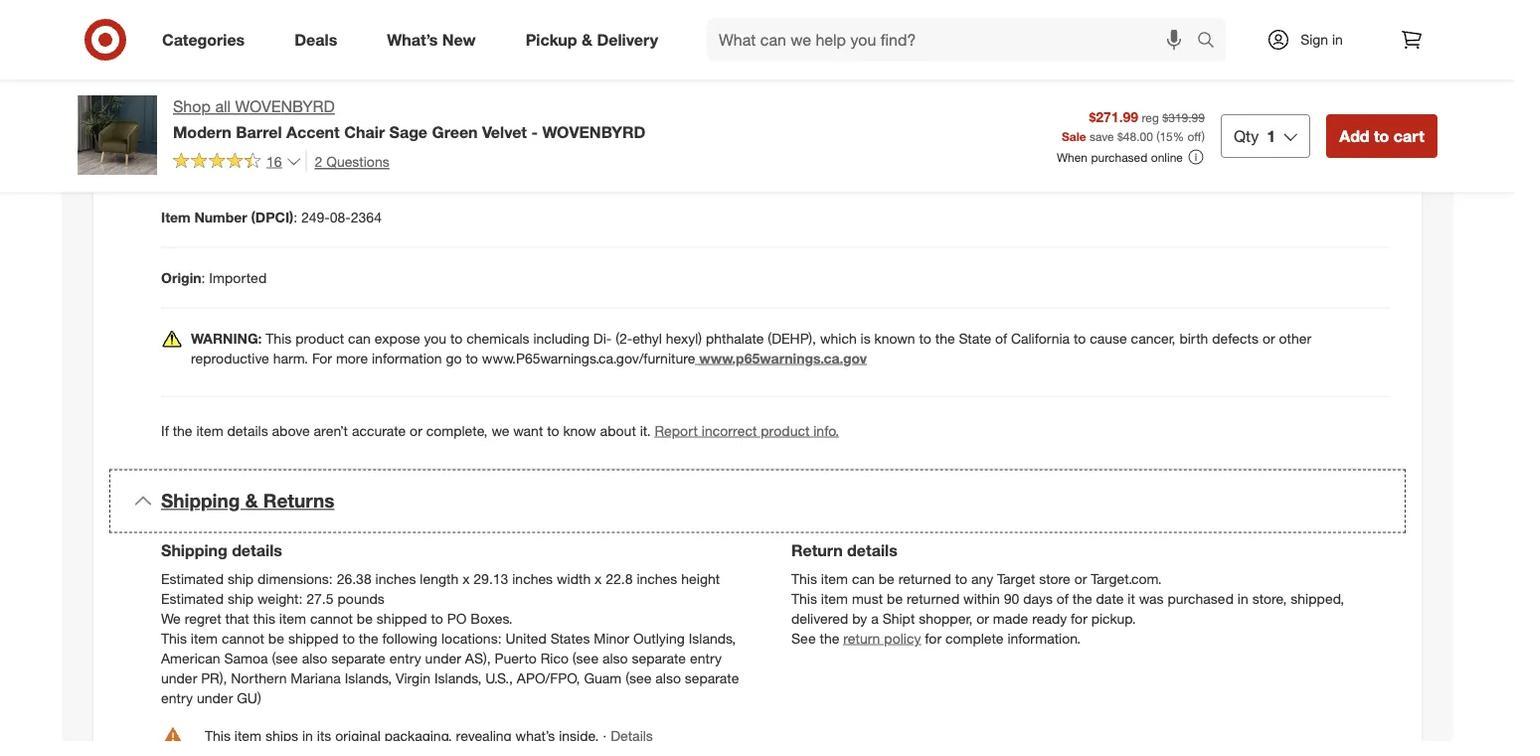 Task type: describe. For each thing, give the bounding box(es) containing it.
to inside shipping details estimated ship dimensions: 26.38 inches length x 29.13 inches width x 22.8 inches height estimated ship weight: 27.5 pounds we regret that this item cannot be shipped to po boxes.
[[431, 610, 443, 627]]

at
[[1232, 26, 1244, 44]]

di-
[[593, 330, 612, 347]]

store
[[1039, 570, 1071, 588]]

can inside return details this item can be returned to any target store or target.com. this item must be returned within 90 days of the date it was purchased in store, shipped, delivered by a shipt shopper, or made ready for pickup. see the return policy for complete information.
[[852, 570, 875, 588]]

0 vertical spatial purchased
[[1091, 150, 1148, 164]]

1 for warranty:
[[229, 26, 237, 44]]

this up delivered
[[791, 590, 817, 607]]

please
[[1021, 26, 1062, 44]]

northern
[[231, 670, 287, 687]]

1 estimated from the top
[[161, 570, 224, 588]]

when
[[1057, 150, 1088, 164]]

chair
[[344, 122, 385, 142]]

or right the accurate
[[410, 422, 422, 440]]

item down regret
[[191, 630, 218, 647]]

sign in
[[1301, 31, 1343, 48]]

sign in link
[[1250, 18, 1374, 62]]

go
[[446, 350, 462, 367]]

the left pickup
[[505, 26, 525, 44]]

return policy link
[[843, 630, 921, 647]]

tcin
[[161, 87, 194, 105]]

be up shipt
[[887, 590, 903, 607]]

accurate
[[352, 422, 406, 440]]

1 for qty
[[1267, 126, 1276, 146]]

86315102
[[202, 87, 264, 105]]

to inside return details this item can be returned to any target store or target.com. this item must be returned within 90 days of the date it was purchased in store, shipped, delivered by a shipt shopper, or made ready for pickup. see the return policy for complete information.
[[955, 570, 968, 588]]

or inside the 'this product can expose you to chemicals including di- (2-ethyl hexyl) phthalate (dehp), which is known to the state of california to cause cancer, birth defects or other reproductive harm.  for more information go to www.p65warnings.ca.gov/furniture'
[[1263, 330, 1275, 347]]

if the item details above aren't accurate or complete, we want to know about it. report incorrect product info.
[[161, 422, 839, 440]]

details left above
[[227, 422, 268, 440]]

shipping & returns button
[[109, 470, 1406, 533]]

the left date
[[1073, 590, 1092, 607]]

be up must
[[879, 570, 895, 588]]

supplier's
[[642, 26, 703, 44]]

& for shipping
[[245, 490, 258, 513]]

delivery
[[597, 30, 658, 49]]

deals link
[[278, 18, 362, 62]]

item down return
[[821, 570, 848, 588]]

number
[[194, 208, 247, 226]]

boxes.
[[471, 610, 513, 627]]

item number (dpci) : 249-08-2364
[[161, 208, 382, 226]]

item right if
[[196, 422, 223, 440]]

0 horizontal spatial a
[[443, 26, 451, 44]]

of inside the 'this product can expose you to chemicals including di- (2-ethyl hexyl) phthalate (dehp), which is known to the state of california to cause cancer, birth defects or other reproductive harm.  for more information go to www.p65warnings.ca.gov/furniture'
[[995, 330, 1007, 347]]

report incorrect product info. button
[[655, 421, 839, 441]]

qty 1
[[1234, 126, 1276, 146]]

to left cause
[[1074, 330, 1086, 347]]

other
[[1279, 330, 1312, 347]]

apo/fpo,
[[517, 670, 580, 687]]

as),
[[465, 650, 491, 667]]

pickup & delivery link
[[509, 18, 683, 62]]

to right prior
[[874, 26, 887, 44]]

0 vertical spatial under
[[425, 650, 461, 667]]

origin
[[161, 269, 201, 286]]

1 horizontal spatial (see
[[573, 650, 599, 667]]

off
[[1188, 129, 1202, 143]]

modern
[[173, 122, 231, 142]]

made
[[993, 610, 1028, 627]]

virgin
[[396, 670, 431, 687]]

1 horizontal spatial in
[[1332, 31, 1343, 48]]

sign
[[1301, 31, 1328, 48]]

2 horizontal spatial entry
[[690, 650, 722, 667]]

0 horizontal spatial cannot
[[222, 630, 264, 647]]

1 horizontal spatial also
[[603, 650, 628, 667]]

days
[[1023, 590, 1053, 607]]

mariana
[[291, 670, 341, 687]]

shipping details estimated ship dimensions: 26.38 inches length x 29.13 inches width x 22.8 inches height estimated ship weight: 27.5 pounds we regret that this item cannot be shipped to po boxes.
[[161, 541, 720, 627]]

expose
[[375, 330, 420, 347]]

warranty
[[707, 26, 760, 44]]

details for return
[[847, 541, 898, 561]]

delivered
[[791, 610, 849, 627]]

shipt
[[883, 610, 915, 627]]

What can we help you find? suggestions appear below search field
[[707, 18, 1202, 62]]

1 horizontal spatial entry
[[389, 650, 421, 667]]

about
[[600, 422, 636, 440]]

to down pounds
[[343, 630, 355, 647]]

0 horizontal spatial wovenbyrd
[[235, 97, 335, 116]]

complete,
[[426, 422, 488, 440]]

product inside the 'this product can expose you to chemicals including di- (2-ethyl hexyl) phthalate (dehp), which is known to the state of california to cause cancer, birth defects or other reproductive harm.  for more information go to www.p65warnings.ca.gov/furniture'
[[295, 330, 344, 347]]

what's
[[387, 30, 438, 49]]

accent
[[286, 122, 340, 142]]

(dehp),
[[768, 330, 816, 347]]

new
[[442, 30, 476, 49]]

upc : 672975505653
[[161, 148, 292, 165]]

it
[[1128, 590, 1135, 607]]

manufacturer's
[[528, 26, 622, 44]]

width
[[557, 570, 591, 588]]

which
[[820, 330, 857, 347]]

item up delivered
[[821, 590, 848, 607]]

for
[[312, 350, 332, 367]]

www.p65warnings.ca.gov/furniture
[[482, 350, 695, 367]]

2 questions link
[[306, 150, 389, 173]]

: for 672975505653
[[191, 148, 195, 165]]

to
[[382, 26, 397, 44]]

green
[[432, 122, 478, 142]]

the right if
[[173, 422, 192, 440]]

0 horizontal spatial shipped
[[288, 630, 339, 647]]

copy
[[455, 26, 485, 44]]

shop
[[173, 97, 211, 116]]

any
[[971, 570, 993, 588]]

obtain
[[401, 26, 439, 44]]

american
[[161, 650, 220, 667]]

or left supplier's
[[626, 26, 638, 44]]

08-
[[330, 208, 351, 226]]

shopper,
[[919, 610, 973, 627]]

united
[[506, 630, 547, 647]]

2
[[315, 152, 322, 170]]

1 vertical spatial for
[[1071, 610, 1088, 627]]

image of modern barrel accent chair sage green velvet - wovenbyrd image
[[78, 95, 157, 175]]

guam
[[584, 670, 622, 687]]

within
[[964, 590, 1000, 607]]

2 horizontal spatial (see
[[626, 670, 652, 687]]

item left prior
[[811, 26, 838, 44]]

purchased inside return details this item can be returned to any target store or target.com. this item must be returned within 90 days of the date it was purchased in store, shipped, delivered by a shipt shopper, or made ready for pickup. see the return policy for complete information.
[[1168, 590, 1234, 607]]

states
[[551, 630, 590, 647]]

sale
[[1062, 129, 1086, 143]]

this item cannot be shipped to the following locations:
[[161, 630, 502, 647]]

birth
[[1180, 330, 1208, 347]]

by
[[852, 610, 867, 627]]

information
[[372, 350, 442, 367]]

this down we on the left bottom of page
[[161, 630, 187, 647]]

$271.99
[[1089, 108, 1139, 125]]

48.00
[[1123, 129, 1153, 143]]

2 estimated from the top
[[161, 590, 224, 607]]



Task type: vqa. For each thing, say whether or not it's contained in the screenshot.
Green & gold is a perfect pair year 'round image on the top of the page
no



Task type: locate. For each thing, give the bounding box(es) containing it.
(see down states at the left bottom of page
[[573, 650, 599, 667]]

16 link
[[173, 150, 302, 174]]

aren't
[[314, 422, 348, 440]]

warning:
[[191, 330, 262, 347]]

27.5
[[306, 590, 334, 607]]

of right state
[[995, 330, 1007, 347]]

cannot inside shipping details estimated ship dimensions: 26.38 inches length x 29.13 inches width x 22.8 inches height estimated ship weight: 27.5 pounds we regret that this item cannot be shipped to po boxes.
[[310, 610, 353, 627]]

1 vertical spatial cannot
[[222, 630, 264, 647]]

& inside dropdown button
[[245, 490, 258, 513]]

returns
[[263, 490, 334, 513]]

0 horizontal spatial 1
[[229, 26, 237, 44]]

know
[[563, 422, 596, 440]]

2 vertical spatial under
[[197, 689, 233, 707]]

tcin : 86315102
[[161, 87, 264, 105]]

weight:
[[257, 590, 303, 607]]

imported
[[209, 269, 267, 286]]

shipping down if
[[161, 490, 240, 513]]

california
[[1011, 330, 1070, 347]]

0 vertical spatial wovenbyrd
[[235, 97, 335, 116]]

also down minor
[[603, 650, 628, 667]]

target.com.
[[1091, 570, 1162, 588]]

2 horizontal spatial also
[[656, 670, 681, 687]]

1 shipping from the top
[[161, 490, 240, 513]]

for right warranty
[[764, 26, 781, 44]]

2 inches from the left
[[512, 570, 553, 588]]

0 horizontal spatial can
[[348, 330, 371, 347]]

can up must
[[852, 570, 875, 588]]

1 horizontal spatial a
[[871, 610, 879, 627]]

for
[[764, 26, 781, 44], [1071, 610, 1088, 627], [925, 630, 942, 647]]

what's new
[[387, 30, 476, 49]]

0 horizontal spatial islands,
[[345, 670, 392, 687]]

defects
[[1212, 330, 1259, 347]]

a left copy
[[443, 26, 451, 44]]

purchased right was at right
[[1168, 590, 1234, 607]]

$
[[1117, 129, 1123, 143]]

in inside return details this item can be returned to any target store or target.com. this item must be returned within 90 days of the date it was purchased in store, shipped, delivered by a shipt shopper, or made ready for pickup. see the return policy for complete information.
[[1238, 590, 1249, 607]]

be
[[879, 570, 895, 588], [887, 590, 903, 607], [357, 610, 373, 627], [268, 630, 284, 647]]

1 left year
[[229, 26, 237, 44]]

to inside button
[[1374, 126, 1389, 146]]

1 vertical spatial estimated
[[161, 590, 224, 607]]

cart
[[1394, 126, 1425, 146]]

0 horizontal spatial inches
[[375, 570, 416, 588]]

in
[[1332, 31, 1343, 48], [1238, 590, 1249, 607]]

0 horizontal spatial (see
[[272, 650, 298, 667]]

0 vertical spatial product
[[295, 330, 344, 347]]

1 horizontal spatial &
[[582, 30, 593, 49]]

2 ship from the top
[[228, 590, 254, 607]]

a inside return details this item can be returned to any target store or target.com. this item must be returned within 90 days of the date it was purchased in store, shipped, delivered by a shipt shopper, or made ready for pickup. see the return policy for complete information.
[[871, 610, 879, 627]]

1 vertical spatial wovenbyrd
[[542, 122, 646, 142]]

1 vertical spatial in
[[1238, 590, 1249, 607]]

can up more
[[348, 330, 371, 347]]

the left item, at right
[[963, 26, 983, 44]]

to right want at the bottom of the page
[[547, 422, 559, 440]]

1 vertical spatial product
[[761, 422, 810, 440]]

3869
[[1318, 26, 1349, 44]]

target inside return details this item can be returned to any target store or target.com. this item must be returned within 90 days of the date it was purchased in store, shipped, delivered by a shipt shopper, or made ready for pickup. see the return policy for complete information.
[[997, 570, 1035, 588]]

call
[[1066, 26, 1087, 44]]

(
[[1156, 129, 1160, 143]]

details up dimensions:
[[232, 541, 282, 561]]

0 vertical spatial &
[[582, 30, 593, 49]]

this inside shipping details estimated ship dimensions: 26.38 inches length x 29.13 inches width x 22.8 inches height estimated ship weight: 27.5 pounds we regret that this item cannot be shipped to po boxes.
[[253, 610, 275, 627]]

be down weight: on the left of the page
[[268, 630, 284, 647]]

2 horizontal spatial for
[[1071, 610, 1088, 627]]

hexyl)
[[666, 330, 702, 347]]

shipped up mariana
[[288, 630, 339, 647]]

the inside the 'this product can expose you to chemicals including di- (2-ethyl hexyl) phthalate (dehp), which is known to the state of california to cause cancer, birth defects or other reproductive harm.  for more information go to www.p65warnings.ca.gov/furniture'
[[935, 330, 955, 347]]

all
[[215, 97, 231, 116]]

0 vertical spatial in
[[1332, 31, 1343, 48]]

1 inches from the left
[[375, 570, 416, 588]]

shipped up following
[[377, 610, 427, 627]]

1 horizontal spatial purchased
[[1168, 590, 1234, 607]]

the down delivered
[[820, 630, 839, 647]]

1 right qty
[[1267, 126, 1276, 146]]

length
[[420, 570, 459, 588]]

details up must
[[847, 541, 898, 561]]

services
[[1174, 26, 1228, 44]]

the down pounds
[[359, 630, 379, 647]]

1-
[[1248, 26, 1261, 44]]

1 vertical spatial &
[[245, 490, 258, 513]]

1 horizontal spatial for
[[925, 630, 942, 647]]

item inside shipping details estimated ship dimensions: 26.38 inches length x 29.13 inches width x 22.8 inches height estimated ship weight: 27.5 pounds we regret that this item cannot be shipped to po boxes.
[[279, 610, 306, 627]]

in left store,
[[1238, 590, 1249, 607]]

www.p65warnings.ca.gov link
[[695, 350, 867, 367]]

1 vertical spatial this
[[253, 610, 275, 627]]

0 vertical spatial shipping
[[161, 490, 240, 513]]

this down weight: on the left of the page
[[253, 610, 275, 627]]

outlying
[[633, 630, 685, 647]]

questions
[[326, 152, 389, 170]]

this up harm.
[[266, 330, 292, 347]]

1 vertical spatial returned
[[907, 590, 960, 607]]

%
[[1173, 129, 1184, 143]]

0 horizontal spatial also
[[302, 650, 327, 667]]

also up mariana
[[302, 650, 327, 667]]

2 horizontal spatial islands,
[[689, 630, 736, 647]]

1 horizontal spatial this
[[785, 26, 807, 44]]

reg
[[1142, 110, 1159, 125]]

to right go
[[466, 350, 478, 367]]

2 horizontal spatial of
[[1057, 590, 1069, 607]]

search button
[[1188, 18, 1236, 66]]

prior
[[842, 26, 870, 44]]

islands, left the virgin
[[345, 670, 392, 687]]

1 horizontal spatial can
[[852, 570, 875, 588]]

categories link
[[145, 18, 270, 62]]

entry down american
[[161, 689, 193, 707]]

shipped,
[[1291, 590, 1344, 607]]

0 horizontal spatial in
[[1238, 590, 1249, 607]]

to left 'any'
[[955, 570, 968, 588]]

details inside shipping details estimated ship dimensions: 26.38 inches length x 29.13 inches width x 22.8 inches height estimated ship weight: 27.5 pounds we regret that this item cannot be shipped to po boxes.
[[232, 541, 282, 561]]

under down american
[[161, 670, 197, 687]]

16
[[266, 152, 282, 170]]

: left all
[[194, 87, 198, 105]]

0 vertical spatial shipped
[[377, 610, 427, 627]]

3 inches from the left
[[637, 570, 677, 588]]

including
[[533, 330, 590, 347]]

1 vertical spatial under
[[161, 670, 197, 687]]

upc
[[161, 148, 191, 165]]

of down store
[[1057, 590, 1069, 607]]

591-
[[1289, 26, 1318, 44]]

phthalate
[[706, 330, 764, 347]]

entry down following
[[389, 650, 421, 667]]

& for pickup
[[582, 30, 593, 49]]

(dpci)
[[251, 208, 294, 226]]

we
[[492, 422, 509, 440]]

(see up northern
[[272, 650, 298, 667]]

of right copy
[[489, 26, 501, 44]]

ready
[[1032, 610, 1067, 627]]

1 vertical spatial 1
[[1267, 126, 1276, 146]]

inches
[[375, 570, 416, 588], [512, 570, 553, 588], [637, 570, 677, 588]]

2 x from the left
[[595, 570, 602, 588]]

item down weight: on the left of the page
[[279, 610, 306, 627]]

what's new link
[[370, 18, 501, 62]]

0 vertical spatial returned
[[898, 570, 951, 588]]

1 horizontal spatial islands,
[[434, 670, 482, 687]]

can inside the 'this product can expose you to chemicals including di- (2-ethyl hexyl) phthalate (dehp), which is known to the state of california to cause cancer, birth defects or other reproductive harm.  for more information go to www.p65warnings.ca.gov/furniture'
[[348, 330, 371, 347]]

2 questions
[[315, 152, 389, 170]]

year
[[240, 26, 267, 44]]

add to cart
[[1339, 126, 1425, 146]]

1 vertical spatial of
[[995, 330, 1007, 347]]

also
[[302, 650, 327, 667], [603, 650, 628, 667], [656, 670, 681, 687]]

the left state
[[935, 330, 955, 347]]

shipped
[[377, 610, 427, 627], [288, 630, 339, 647]]

inches up pounds
[[375, 570, 416, 588]]

1 vertical spatial purchased
[[1168, 590, 1234, 607]]

0 vertical spatial a
[[443, 26, 451, 44]]

0 vertical spatial 1
[[229, 26, 237, 44]]

1 vertical spatial a
[[871, 610, 879, 627]]

800-
[[1261, 26, 1289, 44]]

2 vertical spatial of
[[1057, 590, 1069, 607]]

: for 86315102
[[194, 87, 198, 105]]

0 vertical spatial ship
[[228, 570, 254, 588]]

or right store
[[1074, 570, 1087, 588]]

1 horizontal spatial of
[[995, 330, 1007, 347]]

under down pr),
[[197, 689, 233, 707]]

this down return
[[791, 570, 817, 588]]

entry down height
[[690, 650, 722, 667]]

: down modern
[[191, 148, 195, 165]]

to up go
[[450, 330, 463, 347]]

0 vertical spatial estimated
[[161, 570, 224, 588]]

0 vertical spatial this
[[785, 26, 807, 44]]

this left prior
[[785, 26, 807, 44]]

target
[[1091, 26, 1129, 44], [997, 570, 1035, 588]]

shipping inside dropdown button
[[161, 490, 240, 513]]

details for shipping
[[232, 541, 282, 561]]

this inside the 'this product can expose you to chemicals including di- (2-ethyl hexyl) phthalate (dehp), which is known to the state of california to cause cancer, birth defects or other reproductive harm.  for more information go to www.p65warnings.ca.gov/furniture'
[[266, 330, 292, 347]]

po
[[447, 610, 467, 627]]

0 vertical spatial of
[[489, 26, 501, 44]]

rico
[[541, 650, 569, 667]]

1 vertical spatial can
[[852, 570, 875, 588]]

: left the 249-
[[294, 208, 297, 226]]

0 vertical spatial for
[[764, 26, 781, 44]]

guest
[[1133, 26, 1170, 44]]

1 horizontal spatial shipped
[[377, 610, 427, 627]]

672975505653
[[199, 148, 292, 165]]

details inside return details this item can be returned to any target store or target.com. this item must be returned within 90 days of the date it was purchased in store, shipped, delivered by a shipt shopper, or made ready for pickup. see the return policy for complete information.
[[847, 541, 898, 561]]

harm.
[[273, 350, 308, 367]]

2 shipping from the top
[[161, 541, 227, 561]]

dimensions:
[[257, 570, 333, 588]]

inches left width
[[512, 570, 553, 588]]

to right "add"
[[1374, 126, 1389, 146]]

2 horizontal spatial inches
[[637, 570, 677, 588]]

0 vertical spatial can
[[348, 330, 371, 347]]

or
[[626, 26, 638, 44], [1263, 330, 1275, 347], [410, 422, 422, 440], [1074, 570, 1087, 588], [977, 610, 989, 627]]

0 horizontal spatial target
[[997, 570, 1035, 588]]

1 x from the left
[[462, 570, 470, 588]]

1 horizontal spatial inches
[[512, 570, 553, 588]]

limited
[[271, 26, 317, 44]]

cannot up samoa
[[222, 630, 264, 647]]

x left 29.13
[[462, 570, 470, 588]]

1 horizontal spatial x
[[595, 570, 602, 588]]

1 horizontal spatial 1
[[1267, 126, 1276, 146]]

when purchased online
[[1057, 150, 1183, 164]]

estimated
[[161, 570, 224, 588], [161, 590, 224, 607]]

product up for
[[295, 330, 344, 347]]

1 horizontal spatial wovenbyrd
[[542, 122, 646, 142]]

in right sign
[[1332, 31, 1343, 48]]

1 horizontal spatial cannot
[[310, 610, 353, 627]]

0 vertical spatial cannot
[[310, 610, 353, 627]]

1 ship from the top
[[228, 570, 254, 588]]

1 vertical spatial shipping
[[161, 541, 227, 561]]

shipping for shipping details estimated ship dimensions: 26.38 inches length x 29.13 inches width x 22.8 inches height estimated ship weight: 27.5 pounds we regret that this item cannot be shipped to po boxes.
[[161, 541, 227, 561]]

or down within
[[977, 610, 989, 627]]

height
[[681, 570, 720, 588]]

shipped inside shipping details estimated ship dimensions: 26.38 inches length x 29.13 inches width x 22.8 inches height estimated ship weight: 27.5 pounds we regret that this item cannot be shipped to po boxes.
[[377, 610, 427, 627]]

add to cart button
[[1327, 114, 1438, 158]]

search
[[1188, 32, 1236, 51]]

0 horizontal spatial for
[[764, 26, 781, 44]]

wovenbyrd right -
[[542, 122, 646, 142]]

shipping inside shipping details estimated ship dimensions: 26.38 inches length x 29.13 inches width x 22.8 inches height estimated ship weight: 27.5 pounds we regret that this item cannot be shipped to po boxes.
[[161, 541, 227, 561]]

samoa
[[224, 650, 268, 667]]

target up 90
[[997, 570, 1035, 588]]

target right call
[[1091, 26, 1129, 44]]

&
[[582, 30, 593, 49], [245, 490, 258, 513]]

& right pickup
[[582, 30, 593, 49]]

pickup
[[526, 30, 577, 49]]

0 horizontal spatial entry
[[161, 689, 193, 707]]

warranty:
[[161, 26, 225, 44]]

be inside shipping details estimated ship dimensions: 26.38 inches length x 29.13 inches width x 22.8 inches height estimated ship weight: 27.5 pounds we regret that this item cannot be shipped to po boxes.
[[357, 610, 373, 627]]

a right by
[[871, 610, 879, 627]]

islands, right outlying
[[689, 630, 736, 647]]

it.
[[640, 422, 651, 440]]

0 horizontal spatial &
[[245, 490, 258, 513]]

: left imported
[[201, 269, 205, 286]]

under
[[425, 650, 461, 667], [161, 670, 197, 687], [197, 689, 233, 707]]

to left po on the left
[[431, 610, 443, 627]]

: for imported
[[201, 269, 205, 286]]

1 vertical spatial ship
[[228, 590, 254, 607]]

information.
[[1008, 630, 1081, 647]]

entry
[[389, 650, 421, 667], [690, 650, 722, 667], [161, 689, 193, 707]]

be down pounds
[[357, 610, 373, 627]]

under down locations:
[[425, 650, 461, 667]]

purchased down $ at the right
[[1091, 150, 1148, 164]]

0 vertical spatial target
[[1091, 26, 1129, 44]]

2 vertical spatial for
[[925, 630, 942, 647]]

(see right guam
[[626, 670, 652, 687]]

to right known
[[919, 330, 932, 347]]

can
[[348, 330, 371, 347], [852, 570, 875, 588]]

chemicals
[[467, 330, 529, 347]]

0 horizontal spatial purchased
[[1091, 150, 1148, 164]]

shipping up regret
[[161, 541, 227, 561]]

also down outlying
[[656, 670, 681, 687]]

or left other
[[1263, 330, 1275, 347]]

deals
[[295, 30, 337, 49]]

islands,
[[689, 630, 736, 647], [345, 670, 392, 687], [434, 670, 482, 687]]

0 horizontal spatial product
[[295, 330, 344, 347]]

purchasing
[[890, 26, 959, 44]]

product left info.
[[761, 422, 810, 440]]

& left the returns at the bottom of page
[[245, 490, 258, 513]]

22.8
[[606, 570, 633, 588]]

0 horizontal spatial x
[[462, 570, 470, 588]]

inches right 22.8
[[637, 570, 677, 588]]

x left 22.8
[[595, 570, 602, 588]]

shipping for shipping & returns
[[161, 490, 240, 513]]

wovenbyrd up barrel
[[235, 97, 335, 116]]

1 vertical spatial target
[[997, 570, 1035, 588]]

for down shopper,
[[925, 630, 942, 647]]

0 horizontal spatial this
[[253, 610, 275, 627]]

0 horizontal spatial of
[[489, 26, 501, 44]]

1 horizontal spatial target
[[1091, 26, 1129, 44]]

was
[[1139, 590, 1164, 607]]

1 vertical spatial shipped
[[288, 630, 339, 647]]

for right the ready
[[1071, 610, 1088, 627]]

islands, down as),
[[434, 670, 482, 687]]

want
[[513, 422, 543, 440]]

1 horizontal spatial product
[[761, 422, 810, 440]]

of inside return details this item can be returned to any target store or target.com. this item must be returned within 90 days of the date it was purchased in store, shipped, delivered by a shipt shopper, or made ready for pickup. see the return policy for complete information.
[[1057, 590, 1069, 607]]

cannot up this item cannot be shipped to the following locations:
[[310, 610, 353, 627]]

return
[[843, 630, 880, 647]]

store,
[[1252, 590, 1287, 607]]



